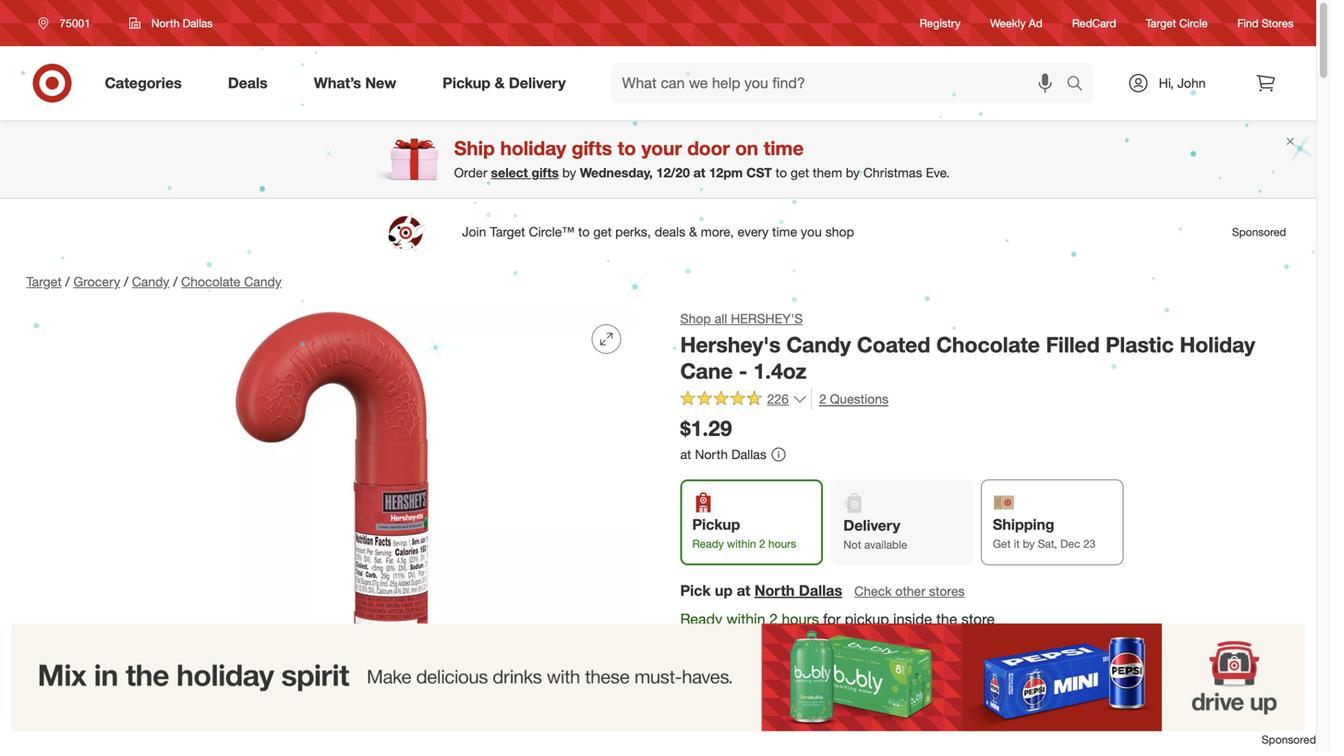 Task type: locate. For each thing, give the bounding box(es) containing it.
gifts down holiday
[[532, 165, 559, 181]]

find
[[1237, 16, 1259, 30]]

to inside 'button'
[[944, 663, 958, 681]]

what's
[[314, 74, 361, 92]]

2 down pick up at north dallas
[[770, 610, 778, 628]]

candy
[[132, 273, 169, 290], [244, 273, 282, 290], [787, 332, 851, 357]]

1 horizontal spatial chocolate
[[936, 332, 1040, 357]]

not
[[844, 538, 861, 552]]

inside
[[893, 610, 932, 628]]

1 horizontal spatial add
[[1237, 723, 1257, 737]]

north dallas
[[151, 16, 213, 30]]

candy for /
[[132, 273, 169, 290]]

delivery
[[509, 74, 566, 92], [844, 516, 900, 534]]

target left grocery
[[26, 273, 62, 290]]

75001
[[60, 16, 90, 30]]

pickup
[[443, 74, 491, 92], [692, 515, 740, 534]]

at down door
[[694, 165, 705, 181]]

at
[[694, 165, 705, 181], [680, 446, 691, 463], [737, 582, 750, 600]]

check
[[854, 583, 892, 599]]

1 vertical spatial hours
[[782, 610, 819, 628]]

1 vertical spatial dallas
[[732, 446, 767, 463]]

shop all hershey's hershey's candy coated chocolate filled plastic holiday cane - 1.4oz
[[680, 310, 1255, 384]]

add inside 'button'
[[911, 663, 940, 681]]

advertisement region
[[12, 210, 1305, 254], [0, 623, 1316, 731]]

1 horizontal spatial pickup
[[692, 515, 740, 534]]

$1.29
[[680, 415, 732, 441]]

0 horizontal spatial north
[[151, 16, 180, 30]]

0 vertical spatial target
[[1146, 16, 1176, 30]]

1 horizontal spatial gifts
[[572, 136, 612, 160]]

2 horizontal spatial by
[[1023, 537, 1035, 551]]

2 vertical spatial 2
[[770, 610, 778, 628]]

by right them
[[846, 165, 860, 181]]

weekly ad
[[990, 16, 1043, 30]]

/ left candy link
[[124, 273, 128, 290]]

0 vertical spatial north
[[151, 16, 180, 30]]

candy inside shop all hershey's hershey's candy coated chocolate filled plastic holiday cane - 1.4oz
[[787, 332, 851, 357]]

within up up
[[727, 537, 756, 551]]

up
[[715, 582, 733, 600]]

add for add item
[[1237, 723, 1257, 737]]

2 horizontal spatial candy
[[787, 332, 851, 357]]

add to cart button
[[779, 652, 1124, 693]]

registry link
[[920, 15, 961, 31]]

registries
[[791, 721, 851, 739]]

to left cart
[[944, 663, 958, 681]]

1 vertical spatial at
[[680, 446, 691, 463]]

0 vertical spatial pickup
[[443, 74, 491, 92]]

add for add to cart
[[911, 663, 940, 681]]

0 vertical spatial add
[[911, 663, 940, 681]]

gifts up the wednesday, on the top
[[572, 136, 612, 160]]

target left circle
[[1146, 16, 1176, 30]]

2 horizontal spatial to
[[944, 663, 958, 681]]

1 horizontal spatial at
[[694, 165, 705, 181]]

/ right target link
[[65, 273, 70, 290]]

2 left questions on the bottom of page
[[819, 391, 826, 407]]

2 horizontal spatial dallas
[[799, 582, 842, 600]]

chocolate inside shop all hershey's hershey's candy coated chocolate filled plastic holiday cane - 1.4oz
[[936, 332, 1040, 357]]

pickup for &
[[443, 74, 491, 92]]

1 vertical spatial for
[[769, 721, 787, 739]]

plastic
[[1106, 332, 1174, 357]]

2 / from the left
[[124, 273, 128, 290]]

0 vertical spatial dallas
[[183, 16, 213, 30]]

What can we help you find? suggestions appear below search field
[[611, 63, 1071, 103]]

0 vertical spatial 2
[[819, 391, 826, 407]]

candy link
[[132, 273, 169, 290]]

1 vertical spatial to
[[776, 165, 787, 181]]

1 vertical spatial gifts
[[532, 165, 559, 181]]

pickup & delivery link
[[427, 63, 589, 103]]

wednesday,
[[580, 165, 653, 181]]

chocolate for filled
[[936, 332, 1040, 357]]

0 horizontal spatial target
[[26, 273, 62, 290]]

1 horizontal spatial to
[[776, 165, 787, 181]]

chocolate
[[181, 273, 241, 290], [936, 332, 1040, 357]]

12/20
[[656, 165, 690, 181]]

0 vertical spatial for
[[823, 610, 841, 628]]

0 horizontal spatial /
[[65, 273, 70, 290]]

2 horizontal spatial /
[[173, 273, 177, 290]]

3 / from the left
[[173, 273, 177, 290]]

pickup for ready
[[692, 515, 740, 534]]

0 vertical spatial ready
[[692, 537, 724, 551]]

1 horizontal spatial delivery
[[844, 516, 900, 534]]

at down $1.29 on the bottom of page
[[680, 446, 691, 463]]

pickup inside pickup ready within 2 hours
[[692, 515, 740, 534]]

delivery up available
[[844, 516, 900, 534]]

hours down north dallas button
[[782, 610, 819, 628]]

search
[[1058, 76, 1103, 94]]

within inside pickup ready within 2 hours
[[727, 537, 756, 551]]

at right up
[[737, 582, 750, 600]]

by down holiday
[[562, 165, 576, 181]]

0 horizontal spatial candy
[[132, 273, 169, 290]]

within
[[727, 537, 756, 551], [727, 610, 765, 628]]

hours
[[768, 537, 796, 551], [782, 610, 819, 628]]

2 vertical spatial at
[[737, 582, 750, 600]]

1 vertical spatial add
[[1237, 723, 1257, 737]]

1 horizontal spatial north
[[695, 446, 728, 463]]

eligible
[[717, 721, 765, 739]]

sponsored
[[1262, 732, 1316, 746]]

holiday
[[500, 136, 566, 160]]

2 vertical spatial dallas
[[799, 582, 842, 600]]

add left item
[[1237, 723, 1257, 737]]

/
[[65, 273, 70, 290], [124, 273, 128, 290], [173, 273, 177, 290]]

1 vertical spatial target
[[26, 273, 62, 290]]

get
[[993, 537, 1011, 551]]

1 horizontal spatial dallas
[[732, 446, 767, 463]]

delivery not available
[[844, 516, 907, 552]]

holiday
[[1180, 332, 1255, 357]]

-
[[739, 358, 748, 384]]

what's new
[[314, 74, 396, 92]]

north right up
[[755, 582, 795, 600]]

0 horizontal spatial pickup
[[443, 74, 491, 92]]

delivery right &
[[509, 74, 566, 92]]

add left cart
[[911, 663, 940, 681]]

pickup
[[845, 610, 889, 628]]

north up categories link
[[151, 16, 180, 30]]

2 up pick up at north dallas
[[759, 537, 765, 551]]

0 vertical spatial chocolate
[[181, 273, 241, 290]]

on
[[735, 136, 758, 160]]

/ right candy link
[[173, 273, 177, 290]]

by right it
[[1023, 537, 1035, 551]]

1.4oz
[[753, 358, 807, 384]]

north dallas button
[[755, 580, 842, 601]]

1 / from the left
[[65, 273, 70, 290]]

within down pick up at north dallas
[[727, 610, 765, 628]]

0 vertical spatial gifts
[[572, 136, 612, 160]]

dallas up ready within 2 hours for pickup inside the store
[[799, 582, 842, 600]]

north
[[151, 16, 180, 30], [695, 446, 728, 463], [755, 582, 795, 600]]

0 horizontal spatial add
[[911, 663, 940, 681]]

for right eligible
[[769, 721, 787, 739]]

target for target / grocery / candy / chocolate candy
[[26, 273, 62, 290]]

dallas up categories link
[[183, 16, 213, 30]]

1 vertical spatial pickup
[[692, 515, 740, 534]]

by
[[562, 165, 576, 181], [846, 165, 860, 181], [1023, 537, 1035, 551]]

dallas down $1.29 on the bottom of page
[[732, 446, 767, 463]]

0 vertical spatial to
[[618, 136, 636, 160]]

target circle
[[1146, 16, 1208, 30]]

for left "pickup"
[[823, 610, 841, 628]]

to
[[618, 136, 636, 160], [776, 165, 787, 181], [944, 663, 958, 681]]

hours up north dallas button
[[768, 537, 796, 551]]

pickup left &
[[443, 74, 491, 92]]

add item button
[[1212, 715, 1290, 745]]

2 horizontal spatial 2
[[819, 391, 826, 407]]

deals link
[[212, 63, 291, 103]]

1 vertical spatial 2
[[759, 537, 765, 551]]

23
[[1083, 537, 1096, 551]]

ready up "pick"
[[692, 537, 724, 551]]

ready
[[692, 537, 724, 551], [680, 610, 722, 628]]

add inside button
[[1237, 723, 1257, 737]]

ready within 2 hours for pickup inside the store
[[680, 610, 995, 628]]

pick up at north dallas
[[680, 582, 842, 600]]

2 vertical spatial to
[[944, 663, 958, 681]]

0 horizontal spatial gifts
[[532, 165, 559, 181]]

target
[[1146, 16, 1176, 30], [26, 273, 62, 290]]

ready down "pick"
[[680, 610, 722, 628]]

chocolate left filled
[[936, 332, 1040, 357]]

0 horizontal spatial dallas
[[183, 16, 213, 30]]

to up the wednesday, on the top
[[618, 136, 636, 160]]

1 vertical spatial delivery
[[844, 516, 900, 534]]

0 horizontal spatial chocolate
[[181, 273, 241, 290]]

the
[[936, 610, 957, 628]]

1 horizontal spatial target
[[1146, 16, 1176, 30]]

2 horizontal spatial north
[[755, 582, 795, 600]]

to left get
[[776, 165, 787, 181]]

0 vertical spatial hours
[[768, 537, 796, 551]]

0 vertical spatial within
[[727, 537, 756, 551]]

chocolate right candy link
[[181, 273, 241, 290]]

1 horizontal spatial /
[[124, 273, 128, 290]]

eve.
[[926, 165, 950, 181]]

0 vertical spatial delivery
[[509, 74, 566, 92]]

for
[[823, 610, 841, 628], [769, 721, 787, 739]]

find stores
[[1237, 16, 1294, 30]]

categories link
[[89, 63, 205, 103]]

add
[[911, 663, 940, 681], [1237, 723, 1257, 737]]

north down $1.29 on the bottom of page
[[695, 446, 728, 463]]

2 vertical spatial north
[[755, 582, 795, 600]]

1 vertical spatial chocolate
[[936, 332, 1040, 357]]

0 horizontal spatial 2
[[759, 537, 765, 551]]

0 vertical spatial at
[[694, 165, 705, 181]]

pickup ready within 2 hours
[[692, 515, 796, 551]]

pickup up up
[[692, 515, 740, 534]]

categories
[[105, 74, 182, 92]]



Task type: vqa. For each thing, say whether or not it's contained in the screenshot.
topmost 2
yes



Task type: describe. For each thing, give the bounding box(es) containing it.
1 horizontal spatial candy
[[244, 273, 282, 290]]

stores
[[1262, 16, 1294, 30]]

2 inside pickup ready within 2 hours
[[759, 537, 765, 551]]

candy for hershey's
[[787, 332, 851, 357]]

check other stores
[[854, 583, 965, 599]]

filled
[[1046, 332, 1100, 357]]

all
[[715, 310, 727, 327]]

cane
[[680, 358, 733, 384]]

it
[[1014, 537, 1020, 551]]

search button
[[1058, 63, 1103, 107]]

available
[[864, 538, 907, 552]]

at north dallas
[[680, 446, 767, 463]]

new
[[365, 74, 396, 92]]

store
[[962, 610, 995, 628]]

door
[[687, 136, 730, 160]]

check other stores button
[[854, 581, 966, 602]]

chocolate for candy
[[181, 273, 241, 290]]

john
[[1178, 75, 1206, 91]]

them
[[813, 165, 842, 181]]

weekly ad link
[[990, 15, 1043, 31]]

stores
[[929, 583, 965, 599]]

hershey&#39;s candy coated chocolate filled plastic holiday cane - 1.4oz, 1 of 7 image
[[26, 309, 636, 751]]

by inside the shipping get it by sat, dec 23
[[1023, 537, 1035, 551]]

ship holiday gifts to your door on time order select gifts by wednesday, 12/20 at 12pm cst to get them by christmas eve.
[[454, 136, 950, 181]]

order
[[454, 165, 487, 181]]

your
[[641, 136, 682, 160]]

1 vertical spatial north
[[695, 446, 728, 463]]

cart
[[962, 663, 991, 681]]

get
[[791, 165, 809, 181]]

north dallas button
[[117, 6, 225, 40]]

ready inside pickup ready within 2 hours
[[692, 537, 724, 551]]

1 horizontal spatial for
[[823, 610, 841, 628]]

redcard link
[[1072, 15, 1116, 31]]

1 vertical spatial advertisement region
[[0, 623, 1316, 731]]

1 horizontal spatial by
[[846, 165, 860, 181]]

2 inside "link"
[[819, 391, 826, 407]]

hershey's
[[731, 310, 803, 327]]

2 horizontal spatial at
[[737, 582, 750, 600]]

hershey's
[[680, 332, 781, 357]]

grocery link
[[73, 273, 120, 290]]

target / grocery / candy / chocolate candy
[[26, 273, 282, 290]]

at inside ship holiday gifts to your door on time order select gifts by wednesday, 12/20 at 12pm cst to get them by christmas eve.
[[694, 165, 705, 181]]

target for target circle
[[1146, 16, 1176, 30]]

0 vertical spatial advertisement region
[[12, 210, 1305, 254]]

shop
[[680, 310, 711, 327]]

226
[[767, 391, 789, 407]]

ad
[[1029, 16, 1043, 30]]

pick
[[680, 582, 711, 600]]

coated
[[857, 332, 930, 357]]

pickup & delivery
[[443, 74, 566, 92]]

chocolate candy link
[[181, 273, 282, 290]]

&
[[495, 74, 505, 92]]

1 horizontal spatial 2
[[770, 610, 778, 628]]

ship
[[454, 136, 495, 160]]

0 horizontal spatial by
[[562, 165, 576, 181]]

shipping
[[993, 515, 1055, 534]]

0 horizontal spatial for
[[769, 721, 787, 739]]

12pm
[[709, 165, 743, 181]]

target link
[[26, 273, 62, 290]]

select
[[491, 165, 528, 181]]

0 horizontal spatial at
[[680, 446, 691, 463]]

eligible for registries
[[717, 721, 851, 739]]

0 horizontal spatial to
[[618, 136, 636, 160]]

other
[[895, 583, 926, 599]]

find stores link
[[1237, 15, 1294, 31]]

2 questions
[[819, 391, 889, 407]]

grocery
[[73, 273, 120, 290]]

75001 button
[[26, 6, 110, 40]]

1 vertical spatial within
[[727, 610, 765, 628]]

weekly
[[990, 16, 1026, 30]]

shipping get it by sat, dec 23
[[993, 515, 1096, 551]]

circle
[[1179, 16, 1208, 30]]

item
[[1260, 723, 1282, 737]]

what's new link
[[298, 63, 420, 103]]

dallas inside north dallas dropdown button
[[183, 16, 213, 30]]

226 link
[[680, 388, 807, 411]]

north inside dropdown button
[[151, 16, 180, 30]]

time
[[764, 136, 804, 160]]

deals
[[228, 74, 268, 92]]

0 horizontal spatial delivery
[[509, 74, 566, 92]]

1 vertical spatial ready
[[680, 610, 722, 628]]

target circle link
[[1146, 15, 1208, 31]]

christmas
[[863, 165, 922, 181]]

hi,
[[1159, 75, 1174, 91]]

delivery inside delivery not available
[[844, 516, 900, 534]]

cst
[[746, 165, 772, 181]]

hi, john
[[1159, 75, 1206, 91]]

hours inside pickup ready within 2 hours
[[768, 537, 796, 551]]

registry
[[920, 16, 961, 30]]

add to cart
[[911, 663, 991, 681]]

redcard
[[1072, 16, 1116, 30]]



